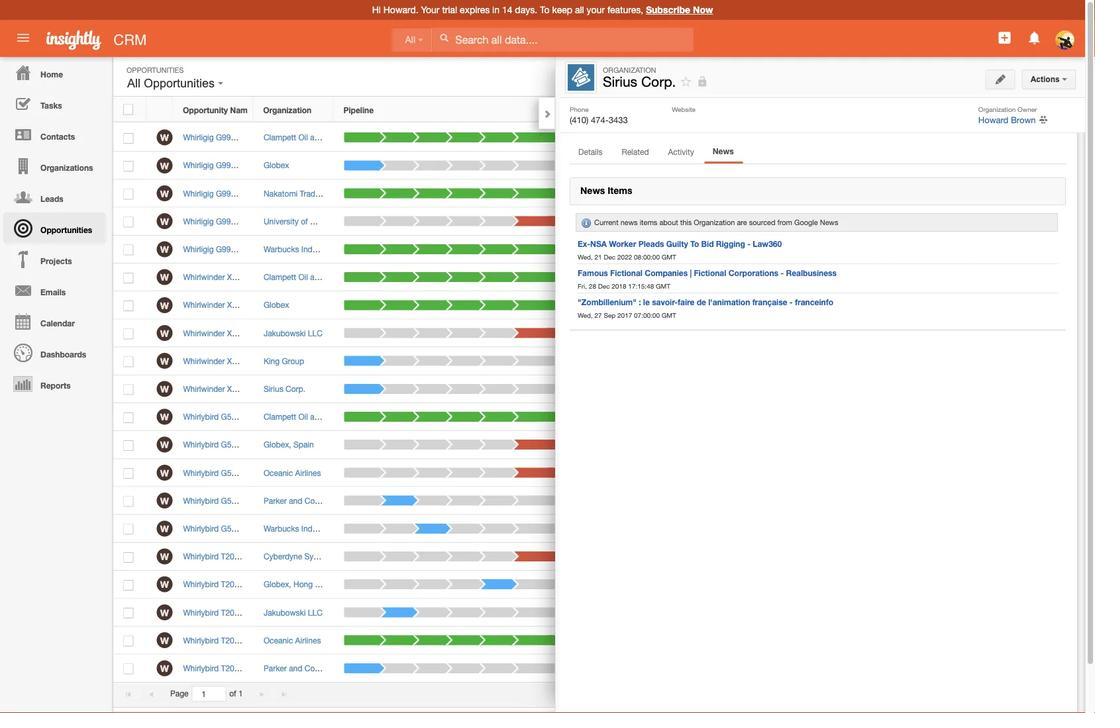 Task type: describe. For each thing, give the bounding box(es) containing it.
user
[[665, 105, 683, 115]]

ex-nsa worker pleads guilty to bid rigging - law360 wed, 21 dec 2022 08:00:00 gmt
[[578, 239, 782, 261]]

contacts
[[40, 132, 75, 141]]

actions button
[[1022, 70, 1076, 89]]

whirlybird t200 - parker and company -maria nichols link
[[183, 664, 382, 673]]

rigging
[[716, 239, 745, 248]]

w link for whirligig g990 - nakatomi trading corp. - samantha wright
[[157, 186, 173, 201]]

howard brown link for usd $‎180,000.00
[[665, 161, 718, 170]]

w for whirlwinder x520 - clampett oil and gas, uk - nicholas flores
[[160, 272, 169, 283]]

oceanic down whirlybird t200 - jakubowski llc - barbara lane
[[246, 636, 276, 645]]

w for whirlybird g550 - warbucks industries - roger mills
[[160, 524, 169, 535]]

w for whirligig g990 - university of northumbria - paula oliver
[[160, 216, 169, 227]]

realbusiness
[[786, 268, 837, 278]]

castillo
[[343, 329, 369, 338]]

whirlybird t200 - globex, hong kong - terry thomas link
[[183, 580, 379, 589]]

jakubowski up king group
[[264, 329, 306, 338]]

w for whirligig g990 - globex - albert lee
[[160, 160, 169, 171]]

whirlybird g550 - clampett oil and gas corp. - katherine warren link
[[183, 412, 422, 422]]

airlines down globex, spain
[[295, 468, 321, 478]]

company left nichols
[[305, 664, 339, 673]]

w link for whirligig g990 - warbucks industries - roger mills
[[157, 241, 173, 257]]

sirius up close
[[603, 74, 637, 90]]

airlines down the barbara
[[295, 636, 321, 645]]

corp. up thomas
[[337, 552, 357, 561]]

"zombillenium" : le savoir-faire de l'animation française - franceinfo wed, 27 sep 2017 07:00:00 gmt
[[578, 297, 834, 319]]

whirligig g990 - clampett oil and gas, singapore - aaron lang
[[183, 133, 408, 142]]

parker down whirlybird g550 - oceanic airlines - mark sakda
[[248, 496, 271, 506]]

6 w row from the top
[[113, 264, 883, 292]]

whirligig for whirligig g990 - warbucks industries - roger mills
[[183, 245, 214, 254]]

2 horizontal spatial of
[[301, 217, 308, 226]]

calendar link
[[3, 306, 106, 337]]

- inside the "zombillenium" : le savoir-faire de l'animation française - franceinfo wed, 27 sep 2017 07:00:00 gmt
[[790, 297, 793, 307]]

airlines up whirlybird t200 - parker and company -maria nichols link
[[278, 636, 304, 645]]

12 w row from the top
[[113, 431, 883, 459]]

16-nov-23 cell for usd $‎500,000.00
[[566, 320, 655, 348]]

7 w row from the top
[[113, 292, 883, 320]]

parker right 'lisa'
[[347, 496, 370, 506]]

23 inside cell
[[605, 161, 614, 170]]

website
[[672, 105, 696, 113]]

4 w row from the top
[[113, 208, 883, 236]]

2 spain from the left
[[294, 440, 314, 450]]

23 for mills
[[605, 245, 614, 254]]

23 for castillo
[[605, 329, 614, 338]]

brown down the "owner"
[[1011, 115, 1036, 125]]

date
[[635, 105, 653, 115]]

w for whirlybird t200 - cyberdyne systems corp. - nicole gomez
[[160, 552, 169, 563]]

usd $‎200,000.00 cell
[[736, 264, 816, 292]]

howard for usd $‎110,000.00
[[665, 217, 693, 226]]

clampett oil and gas, singapore
[[264, 133, 381, 142]]

howard for usd $‎300,000.00
[[665, 245, 693, 254]]

change record owner image
[[1039, 114, 1048, 126]]

industries up cyberdyne systems corp.
[[286, 524, 320, 534]]

user responsible
[[665, 105, 732, 115]]

wed, for "zombillenium"
[[578, 311, 593, 319]]

industries up whirlwinder x520 - clampett oil and gas, uk - nicholas flores link on the top of page
[[280, 245, 315, 254]]

related
[[622, 147, 649, 156]]

gmt for pleads
[[662, 253, 676, 261]]

2 hong from the left
[[294, 580, 313, 589]]

corp. up whirlybird g550 - clampett oil and gas corp. - katherine warren
[[286, 384, 305, 394]]

16- for whirlwinder x520 - jakubowski llc - jason castillo
[[576, 329, 588, 338]]

w link for whirlybird g550 - parker and company - lisa parker
[[157, 493, 173, 509]]

5 w row from the top
[[113, 236, 883, 264]]

16 w row from the top
[[113, 543, 883, 571]]

parker and company link for maria
[[264, 664, 339, 673]]

28
[[589, 282, 596, 290]]

opportunities up all opportunities
[[127, 66, 184, 74]]

1 nakatomi from the left
[[243, 189, 277, 198]]

23 up opportunity tags
[[932, 193, 941, 203]]

17 w row from the top
[[113, 571, 883, 599]]

2 king from the left
[[264, 356, 280, 366]]

terry
[[324, 580, 341, 589]]

organization image
[[568, 64, 594, 91]]

16-nov-23 import
[[900, 193, 966, 203]]

company left 'lisa'
[[289, 496, 323, 506]]

whirligig g990 - university of northumbria - paula oliver link
[[183, 217, 390, 226]]

to inside ex-nsa worker pleads guilty to bid rigging - law360 wed, 21 dec 2022 08:00:00 gmt
[[690, 239, 699, 248]]

1
[[238, 690, 243, 699]]

clampett oil and gas, singapore link
[[264, 133, 381, 142]]

1 singapore from the left
[[324, 133, 360, 142]]

14
[[502, 4, 512, 15]]

jakubowski llc for jason
[[264, 329, 323, 338]]

2 nakatomi from the left
[[264, 189, 298, 198]]

llc down globex, hong kong
[[308, 608, 323, 617]]

now
[[693, 4, 713, 15]]

parker up the whirlybird g550 - warbucks industries - roger mills
[[264, 496, 287, 506]]

21
[[595, 253, 602, 261]]

16-dec-23 for uk
[[576, 273, 614, 282]]

nov- up opportunity tags
[[915, 193, 932, 203]]

globex, up whirlybird g550 - oceanic airlines - mark sakda
[[248, 440, 275, 450]]

1 king from the left
[[253, 356, 269, 366]]

w link for whirlwinder x520 - jakubowski llc - jason castillo
[[157, 325, 173, 341]]

whirlybird for whirlybird g550 - parker and company - lisa parker
[[183, 496, 219, 506]]

1 university from the left
[[243, 217, 278, 226]]

ex-nsa worker pleads guilty to bid rigging - law360 link
[[578, 239, 782, 248]]

15-nov-23
[[576, 161, 614, 170]]

1 vertical spatial your
[[891, 174, 912, 183]]

"zombillenium"
[[578, 297, 637, 307]]

news for news
[[713, 146, 734, 156]]

$‎110,000.00
[[765, 217, 809, 226]]

organization up "whirligig g990 - clampett oil and gas, singapore - aaron lang"
[[263, 105, 312, 115]]

1 gas from the left
[[310, 412, 324, 422]]

whirlwinder for whirlwinder x520 - clampett oil and gas, uk - nicholas flores
[[183, 273, 225, 282]]

2018
[[612, 282, 626, 290]]

corp. left "tina"
[[275, 384, 295, 394]]

mills for whirlybird g550 - warbucks industries - roger mills
[[351, 524, 368, 534]]

forecast close date
[[575, 105, 653, 115]]

sample_data
[[907, 232, 945, 240]]

20 w row from the top
[[113, 655, 883, 683]]

organization up bid
[[694, 218, 735, 227]]

globex, up whirlybird t200 - jakubowski llc - barbara lane
[[246, 580, 274, 589]]

faire
[[678, 297, 695, 307]]

forecast
[[575, 105, 609, 115]]

howard brown link for usd $‎300,000.00
[[665, 245, 718, 254]]

brown for usd $‎180,000.00
[[696, 161, 718, 170]]

13 w row from the top
[[113, 459, 883, 487]]

3 column header from the left
[[849, 97, 882, 122]]

brown inside cell
[[696, 133, 718, 142]]

nakatomi trading corp.
[[264, 189, 348, 198]]

howard brown for usd $‎110,000.00
[[665, 217, 718, 226]]

phone
[[570, 105, 589, 113]]

hi howard. your trial expires in 14 days. to keep all your features, subscribe now
[[372, 4, 713, 15]]

organizations
[[40, 163, 93, 172]]

howard brown for usd $‎200,000.00
[[665, 273, 718, 282]]

whirlwinder x520 - clampett oil and gas, uk - nicholas flores
[[183, 273, 407, 282]]

jakubowski down whirlybird t200 - globex, hong kong - terry thomas link
[[264, 608, 306, 617]]

18 w row from the top
[[113, 599, 883, 627]]

2 northumbria from the left
[[310, 217, 355, 226]]

16- up opportunity tags
[[903, 193, 915, 203]]

notes
[[995, 158, 1016, 167]]

16- for whirlwinder x520 - globex - albert lee
[[576, 301, 588, 310]]

days.
[[515, 4, 537, 15]]

16- for whirlwinder x520 - clampett oil and gas, uk - nicholas flores
[[576, 273, 588, 282]]

3 w row from the top
[[113, 180, 883, 208]]

clampett oil and gas, uk
[[264, 273, 356, 282]]

industries up clampett oil and gas, uk
[[301, 245, 336, 254]]

howard brown link for usd $‎332,000.00
[[665, 301, 718, 310]]

corp. up reyes
[[342, 412, 362, 422]]

dec inside ex-nsa worker pleads guilty to bid rigging - law360 wed, 21 dec 2022 08:00:00 gmt
[[604, 253, 616, 261]]

16-dec-23 cell for samantha
[[566, 180, 655, 208]]

usd $‎332,000.00
[[746, 301, 809, 310]]

8 w row from the top
[[113, 320, 883, 348]]

g990 for nakatomi
[[216, 189, 235, 198]]

bid
[[701, 239, 714, 248]]

15 w row from the top
[[113, 515, 883, 543]]

news
[[621, 218, 638, 227]]

calendar
[[40, 319, 75, 328]]

dec inside famous fictional companies | fictional corporations - realbusiness fri, 28 dec 2018 17:15:48 gmt
[[598, 282, 610, 290]]

whirligig for whirligig g990 - globex - albert lee
[[183, 161, 214, 170]]

howard inside cell
[[665, 133, 693, 142]]

x520 for king
[[227, 356, 245, 366]]

corp. up university of northumbria "link"
[[307, 189, 327, 198]]

w for whirlybird t200 - parker and company -maria nichols
[[160, 663, 169, 674]]

globex, up whirlybird g550 - oceanic airlines - mark sakda link
[[264, 440, 291, 450]]

1 systems from the left
[[287, 552, 318, 561]]

g990 for clampett
[[216, 133, 235, 142]]

16-nov-23 cell for usd $‎110,000.00
[[566, 208, 655, 236]]

2 group from the left
[[282, 356, 304, 366]]

imports
[[946, 174, 980, 183]]

howard.
[[383, 4, 418, 15]]

warbucks industries link for g990
[[264, 245, 336, 254]]

2 trading from the left
[[300, 189, 326, 198]]

howard brown for usd $‎300,000.00
[[665, 245, 718, 254]]

w for whirlwinder x520 - sirius corp. - tina martin
[[160, 384, 169, 395]]

0 vertical spatial your
[[421, 4, 440, 15]]

1 column header from the left
[[735, 97, 816, 122]]

1 w row from the top
[[113, 124, 883, 152]]

jakubowski up whirlwinder x520 - king group - chris chen link
[[253, 329, 295, 338]]

usd for paula
[[746, 217, 762, 226]]

globex, hong kong
[[264, 580, 334, 589]]

whirligig g990 - nakatomi trading corp. - samantha wright
[[183, 189, 396, 198]]

parker down whirlybird t200 - oceanic airlines - mark sakda
[[246, 664, 269, 673]]

oceanic airlines for t200
[[264, 636, 321, 645]]

corp. up paula
[[328, 189, 348, 198]]

w link for whirligig g990 - clampett oil and gas, singapore - aaron lang
[[157, 130, 173, 145]]

chen
[[322, 356, 340, 366]]

1 spain from the left
[[278, 440, 298, 450]]

fri,
[[578, 282, 587, 290]]

subscribe
[[646, 4, 690, 15]]

|
[[690, 268, 692, 278]]

$‎180,000.00
[[765, 161, 809, 170]]

airlines down globex, spain link
[[279, 468, 305, 478]]

clampett oil and gas corp. link
[[264, 412, 362, 422]]

10 w row from the top
[[113, 376, 883, 403]]

14 w row from the top
[[113, 487, 883, 515]]

whirlybird for whirlybird g550 - warbucks industries - roger mills
[[183, 524, 219, 534]]

barbara
[[313, 608, 341, 617]]

$‎200,000.00
[[765, 273, 809, 282]]

google
[[794, 218, 818, 227]]

opportunity for opportunity tags
[[891, 210, 944, 219]]

roger for whirligig g990 - warbucks industries - roger mills
[[323, 245, 344, 254]]

w for whirlybird g550 - globex, spain - katherine reyes
[[160, 440, 169, 451]]

2 fictional from the left
[[694, 268, 726, 278]]

2 uk from the left
[[345, 273, 356, 282]]

2 university from the left
[[264, 217, 299, 226]]

2 gas from the left
[[326, 412, 340, 422]]

howard down organization owner
[[978, 115, 1009, 125]]

2 systems from the left
[[304, 552, 335, 561]]

current
[[594, 218, 619, 227]]

w for whirlwinder x520 - king group - chris chen
[[160, 356, 169, 367]]

sakda for whirlybird t200 - oceanic airlines - mark sakda
[[331, 636, 354, 645]]

1 hong from the left
[[276, 580, 296, 589]]

follow image for whirligig g990 - warbucks industries - roger mills
[[826, 244, 839, 256]]

row containing opportunity name
[[113, 97, 882, 122]]

parker and company link for lisa
[[264, 496, 339, 506]]

howard for usd $‎180,000.00
[[665, 161, 693, 170]]

activity link
[[660, 143, 703, 163]]

jakubowski up whirlybird t200 - oceanic airlines - mark sakda
[[246, 608, 288, 617]]

x520 for clampett
[[227, 273, 245, 282]]

follow image for whirlybird t200 - globex, hong kong - terry thomas
[[826, 579, 839, 592]]

llc left jason
[[297, 329, 312, 338]]

07:00:00
[[634, 311, 660, 319]]

1 trading from the left
[[279, 189, 305, 198]]

1 northumbria from the left
[[289, 217, 334, 226]]

whirligig g990 - warbucks industries - roger mills
[[183, 245, 363, 254]]

whirligig g990 - university of northumbria - paula oliver
[[183, 217, 384, 226]]

export opportunities and notes
[[900, 158, 1016, 167]]

usd inside cell
[[746, 161, 762, 170]]

flores
[[385, 273, 407, 282]]

0 vertical spatial to
[[540, 4, 550, 15]]

g550 for globex,
[[221, 440, 240, 450]]

organization up close
[[603, 66, 656, 74]]

2 cyberdyne from the left
[[264, 552, 302, 561]]

g550 for warbucks
[[221, 524, 240, 534]]

x520 for sirius
[[227, 384, 245, 394]]

all link
[[392, 28, 432, 52]]

19 w row from the top
[[113, 627, 883, 655]]

of 1
[[229, 690, 243, 699]]

16-dec-23 for samantha
[[576, 189, 614, 198]]

howard brown inside cell
[[665, 133, 718, 142]]

2 kong from the left
[[315, 580, 334, 589]]

phone (410) 474-3433
[[570, 105, 628, 125]]

mark for whirlybird t200 - oceanic airlines - mark sakda
[[311, 636, 329, 645]]

- inside famous fictional companies | fictional corporations - realbusiness fri, 28 dec 2018 17:15:48 gmt
[[781, 268, 784, 278]]

parker down the whirlybird t200 - oceanic airlines - mark sakda link
[[264, 664, 287, 673]]

0 horizontal spatial katherine
[[306, 440, 339, 450]]

law360
[[753, 239, 782, 248]]

jakubowski llc link for barbara
[[264, 608, 323, 617]]

organization left the "owner"
[[978, 105, 1016, 113]]

opportunities up imports at the right of the page
[[928, 158, 977, 167]]

import
[[943, 193, 966, 203]]

opportunity name
[[183, 105, 252, 115]]

whirlybird for whirlybird g550 - globex, spain - katherine reyes
[[183, 440, 219, 450]]

company left maria
[[287, 664, 322, 673]]

w for whirlybird t200 - jakubowski llc - barbara lane
[[160, 608, 169, 618]]

sirius down whirlwinder x520 - king group - chris chen link
[[264, 384, 283, 394]]

jakubowski llc link for jason
[[264, 329, 323, 338]]

g550 for clampett
[[221, 412, 240, 422]]

0 horizontal spatial of
[[229, 690, 236, 699]]

crm
[[114, 31, 147, 48]]

whirlwinder for whirlwinder x520 - king group - chris chen
[[183, 356, 225, 366]]

lee for whirlwinder x520 - globex - albert lee
[[309, 301, 322, 310]]

show sidebar image
[[926, 72, 935, 81]]

6 usd from the top
[[746, 301, 762, 310]]

23 up the sep
[[605, 301, 614, 310]]

usd $‎332,000.00 cell
[[736, 292, 816, 320]]

2 vertical spatial news
[[820, 218, 838, 227]]

5 dec- from the top
[[588, 301, 605, 310]]

oceanic airlines link for t200
[[264, 636, 321, 645]]

17:15:48
[[628, 282, 654, 290]]

reports
[[40, 381, 71, 390]]

1 cyberdyne from the left
[[246, 552, 285, 561]]

sirius corp. inside w row
[[264, 384, 305, 394]]

16-nov-23 import link
[[891, 193, 966, 203]]

nicholas
[[352, 273, 383, 282]]

opportunity for opportunity name
[[183, 105, 228, 115]]

maria
[[327, 664, 347, 673]]

dec- for mills
[[588, 245, 605, 254]]

w for whirligig g990 - warbucks industries - roger mills
[[160, 244, 169, 255]]

3433
[[609, 115, 628, 125]]

w for whirlwinder x520 - jakubowski llc - jason castillo
[[160, 328, 169, 339]]

globex, hong kong link
[[264, 580, 334, 589]]

w link for whirlybird t200 - jakubowski llc - barbara lane
[[157, 605, 173, 621]]

whirlwinder x520 - clampett oil and gas, uk - nicholas flores link
[[183, 273, 413, 282]]

2 singapore from the left
[[345, 133, 381, 142]]

lang
[[390, 133, 408, 142]]



Task type: vqa. For each thing, say whether or not it's contained in the screenshot.


Task type: locate. For each thing, give the bounding box(es) containing it.
leads link
[[3, 182, 106, 213]]

wed, for ex-
[[578, 253, 593, 261]]

brown right faire
[[696, 301, 718, 310]]

usd
[[746, 133, 762, 142], [746, 161, 762, 170], [746, 217, 762, 226], [746, 245, 762, 254], [746, 273, 762, 282], [746, 301, 762, 310], [746, 329, 762, 338]]

1 field
[[192, 687, 225, 701]]

6 whirlybird from the top
[[183, 552, 219, 561]]

1 vertical spatial jakubowski llc link
[[264, 608, 323, 617]]

1 vertical spatial usd $‎300,000.00 cell
[[736, 236, 816, 264]]

2 16-dec-23 cell from the top
[[566, 180, 655, 208]]

nakatomi up whirligig g990 - university of northumbria - paula oliver
[[264, 189, 298, 198]]

5 whirlwinder from the top
[[183, 384, 225, 394]]

2 oceanic airlines link from the top
[[264, 636, 321, 645]]

8 w from the top
[[160, 328, 169, 339]]

2 vertical spatial gmt
[[662, 311, 676, 319]]

0 vertical spatial all
[[405, 35, 415, 45]]

emails link
[[3, 275, 106, 306]]

w link for whirligig g990 - university of northumbria - paula oliver
[[157, 213, 173, 229]]

owner
[[1018, 105, 1037, 113]]

systems up terry
[[304, 552, 335, 561]]

x520 for jakubowski
[[227, 329, 245, 338]]

3 follow image from the top
[[826, 188, 839, 200]]

dec- up 28
[[588, 273, 605, 282]]

1 jakubowski llc from the top
[[264, 329, 323, 338]]

1 vertical spatial wed,
[[578, 311, 593, 319]]

usd up corporations
[[746, 245, 762, 254]]

19 w link from the top
[[157, 633, 173, 649]]

jakubowski
[[253, 329, 295, 338], [264, 329, 306, 338], [246, 608, 288, 617], [264, 608, 306, 617]]

$‎300,000.00
[[765, 133, 809, 142], [765, 245, 809, 254]]

0 vertical spatial 16-nov-23
[[576, 217, 614, 226]]

all down crm
[[127, 77, 140, 90]]

usd for mills
[[746, 245, 762, 254]]

all inside "link"
[[405, 35, 415, 45]]

1 vertical spatial sakda
[[331, 636, 354, 645]]

all for all opportunities
[[127, 77, 140, 90]]

dashboards
[[40, 350, 86, 359]]

follow image for whirligig g990 - globex - albert lee
[[826, 160, 839, 172]]

15-
[[576, 161, 588, 170]]

0 vertical spatial lee
[[299, 161, 312, 170]]

new opportunity
[[966, 72, 1030, 80]]

oliver
[[363, 217, 384, 226]]

trading up whirligig g990 - university of northumbria - paula oliver 'link'
[[279, 189, 305, 198]]

whirlybird for whirlybird t200 - globex, hong kong - terry thomas
[[183, 580, 219, 589]]

follow image for whirlybird g550 - oceanic airlines - mark sakda
[[826, 467, 839, 480]]

5 w from the top
[[160, 244, 169, 255]]

0 vertical spatial opportunity
[[984, 72, 1030, 80]]

13 w link from the top
[[157, 465, 173, 481]]

gmt
[[662, 253, 676, 261], [656, 282, 671, 290], [662, 311, 676, 319]]

jakubowski llc down globex, hong kong
[[264, 608, 323, 617]]

w for whirligig g990 - clampett oil and gas, singapore - aaron lang
[[160, 132, 169, 143]]

usd left $‎500,000.00 at top
[[746, 329, 762, 338]]

t200 for cyberdyne
[[221, 552, 239, 561]]

nsa
[[590, 239, 607, 248]]

2 16-nov-23 from the top
[[576, 329, 614, 338]]

follow image for whirlybird t200 - oceanic airlines - mark sakda
[[826, 635, 839, 648]]

follow image for whirligig g990 - university of northumbria - paula oliver
[[826, 216, 839, 228]]

keep
[[552, 4, 572, 15]]

0 vertical spatial katherine
[[354, 412, 388, 422]]

follow image for whirlybird g550 - clampett oil and gas corp. - katherine warren
[[826, 411, 839, 424]]

emails
[[40, 288, 66, 297]]

16- for whirligig g990 - university of northumbria - paula oliver
[[576, 217, 588, 226]]

to left keep
[[540, 4, 550, 15]]

news down 15-nov-23
[[580, 185, 605, 196]]

2 w link from the top
[[157, 158, 173, 173]]

your left the trial
[[421, 4, 440, 15]]

1 vertical spatial globex link
[[264, 301, 289, 310]]

dec- for singapore
[[588, 133, 605, 142]]

usd for castillo
[[746, 329, 762, 338]]

sirius
[[603, 74, 637, 90], [253, 384, 273, 394], [264, 384, 283, 394]]

20 w from the top
[[160, 663, 169, 674]]

11 w row from the top
[[113, 403, 883, 431]]

1 wed, from the top
[[578, 253, 593, 261]]

whirlybird g550 - warbucks industries - roger mills
[[183, 524, 368, 534]]

uk left nicholas
[[334, 273, 345, 282]]

opportunity
[[984, 72, 1030, 80], [183, 105, 228, 115], [891, 210, 944, 219]]

17 w link from the top
[[157, 577, 173, 593]]

1 horizontal spatial fictional
[[694, 268, 726, 278]]

-
[[237, 133, 241, 142], [362, 133, 365, 142], [237, 161, 241, 170], [270, 161, 274, 170], [237, 189, 241, 198], [330, 189, 333, 198], [237, 217, 241, 226], [336, 217, 339, 226], [747, 239, 751, 248], [237, 245, 241, 254], [317, 245, 321, 254], [781, 268, 784, 278], [247, 273, 251, 282], [347, 273, 350, 282], [790, 297, 793, 307], [247, 301, 251, 310], [280, 301, 284, 310], [247, 329, 251, 338], [314, 329, 317, 338], [247, 356, 251, 366], [296, 356, 299, 366], [247, 384, 251, 394], [297, 384, 300, 394], [242, 412, 246, 422], [349, 412, 352, 422], [242, 440, 246, 450], [300, 440, 303, 450], [242, 468, 246, 478], [307, 468, 310, 478], [242, 496, 246, 506], [325, 496, 329, 506], [242, 524, 246, 534], [322, 524, 326, 534], [241, 552, 244, 561], [342, 552, 345, 561], [241, 580, 244, 589], [319, 580, 322, 589], [241, 608, 244, 617], [307, 608, 311, 617], [241, 636, 244, 645], [306, 636, 309, 645], [241, 664, 244, 673], [324, 664, 327, 673]]

w link for whirlybird t200 - oceanic airlines - mark sakda
[[157, 633, 173, 649]]

whirlwinder x520 - sirius corp. - tina martin
[[183, 384, 342, 394]]

white image
[[439, 33, 449, 42]]

gas,
[[305, 133, 321, 142], [326, 133, 342, 142], [315, 273, 331, 282], [326, 273, 342, 282]]

1 kong from the left
[[298, 580, 317, 589]]

16-dec-23 cell for singapore
[[566, 124, 655, 152]]

company
[[289, 496, 323, 506], [305, 496, 339, 506], [287, 664, 322, 673], [305, 664, 339, 673]]

23 for samantha
[[605, 189, 614, 198]]

1 usd $‎300,000.00 cell from the top
[[736, 124, 816, 152]]

hi
[[372, 4, 381, 15]]

gmt for savoir-
[[662, 311, 676, 319]]

news for news items
[[580, 185, 605, 196]]

oceanic
[[248, 468, 277, 478], [264, 468, 293, 478], [246, 636, 276, 645], [264, 636, 293, 645]]

opportunities inside button
[[144, 77, 215, 90]]

4 w from the top
[[160, 216, 169, 227]]

16-nov-23 cell
[[566, 208, 655, 236], [566, 320, 655, 348]]

0 vertical spatial sakda
[[333, 468, 355, 478]]

gmt inside ex-nsa worker pleads guilty to bid rigging - law360 wed, 21 dec 2022 08:00:00 gmt
[[662, 253, 676, 261]]

x520 up whirlwinder x520 - globex - albert lee
[[227, 273, 245, 282]]

jakubowski llc up king group link
[[264, 329, 323, 338]]

23 up news items
[[605, 161, 614, 170]]

brown down the "zombillenium" : le savoir-faire de l'animation française - franceinfo wed, 27 sep 2017 07:00:00 gmt
[[696, 329, 718, 338]]

whirlybird g550 - oceanic airlines - mark sakda
[[183, 468, 355, 478]]

2 x520 from the top
[[227, 301, 245, 310]]

2 parker and company link from the top
[[264, 664, 339, 673]]

g550
[[221, 412, 240, 422], [221, 440, 240, 450], [221, 468, 240, 478], [221, 496, 240, 506], [221, 524, 240, 534]]

1 horizontal spatial opportunity
[[891, 210, 944, 219]]

1 vertical spatial all
[[127, 77, 140, 90]]

1 whirligig from the top
[[183, 133, 214, 142]]

follow image for whirlybird g550 - globex, spain - katherine reyes
[[826, 439, 839, 452]]

oceanic up whirlybird t200 - parker and company -maria nichols on the bottom
[[264, 636, 293, 645]]

northumbria down samantha
[[310, 217, 355, 226]]

brown up famous fictional companies | fictional corporations - realbusiness link on the right top of the page
[[696, 245, 718, 254]]

column header
[[735, 97, 816, 122], [816, 97, 849, 122], [849, 97, 882, 122]]

uk left flores
[[345, 273, 356, 282]]

follow image for whirlybird t200 - parker and company -maria nichols
[[826, 663, 839, 676]]

features,
[[607, 4, 643, 15]]

1 vertical spatial gmt
[[656, 282, 671, 290]]

2 usd $‎300,000.00 from the top
[[746, 245, 809, 254]]

2 t200 from the top
[[221, 580, 239, 589]]

sirius down whirlwinder x520 - king group - chris chen
[[253, 384, 273, 394]]

16-nov-23 for usd $‎110,000.00
[[576, 217, 614, 226]]

2 warbucks industries link from the top
[[264, 524, 336, 534]]

9 w row from the top
[[113, 348, 883, 376]]

0 horizontal spatial your
[[421, 4, 440, 15]]

kong
[[298, 580, 317, 589], [315, 580, 334, 589]]

2 horizontal spatial opportunity
[[984, 72, 1030, 80]]

1 horizontal spatial your
[[891, 174, 912, 183]]

follow image for whirligig g990 - nakatomi trading corp. - samantha wright
[[826, 188, 839, 200]]

16-dec-23 cell
[[566, 124, 655, 152], [566, 180, 655, 208], [566, 236, 655, 264], [566, 264, 655, 292], [566, 292, 655, 320]]

3 16-dec-23 from the top
[[576, 245, 614, 254]]

all inside button
[[127, 77, 140, 90]]

19 w from the top
[[160, 635, 169, 646]]

sirius corp. link
[[264, 384, 305, 394]]

howard brown cell
[[655, 124, 736, 152]]

usd for singapore
[[746, 133, 762, 142]]

dec right 21
[[604, 253, 616, 261]]

23 for paula
[[605, 217, 614, 226]]

whirlwinder x520 - jakubowski llc - jason castillo
[[183, 329, 369, 338]]

howard up |
[[665, 245, 693, 254]]

jakubowski llc for barbara
[[264, 608, 323, 617]]

follow image
[[680, 76, 693, 88], [826, 216, 839, 228], [826, 328, 839, 340], [826, 356, 839, 368], [826, 411, 839, 424], [826, 467, 839, 480], [826, 495, 839, 508], [826, 551, 839, 564], [826, 663, 839, 676]]

brown for usd $‎332,000.00
[[696, 301, 718, 310]]

1 t200 from the top
[[221, 552, 239, 561]]

0 vertical spatial parker and company
[[264, 496, 339, 506]]

0 vertical spatial $‎300,000.00
[[765, 133, 809, 142]]

king up "whirlwinder x520 - sirius corp. - tina martin"
[[253, 356, 269, 366]]

navigation containing home
[[0, 57, 106, 400]]

3 g990 from the top
[[216, 189, 235, 198]]

your recent imports
[[891, 174, 980, 183]]

1 horizontal spatial to
[[690, 239, 699, 248]]

your
[[587, 4, 605, 15]]

oceanic up whirlybird g550 - parker and company - lisa parker
[[264, 468, 293, 478]]

dec- up 27
[[588, 301, 605, 310]]

gmt inside the "zombillenium" : le savoir-faire de l'animation française - franceinfo wed, 27 sep 2017 07:00:00 gmt
[[662, 311, 676, 319]]

3 whirlwinder from the top
[[183, 329, 225, 338]]

9 w from the top
[[160, 356, 169, 367]]

27
[[595, 311, 602, 319]]

1 vertical spatial opportunity
[[183, 105, 228, 115]]

king group
[[264, 356, 304, 366]]

howard up ex-nsa worker pleads guilty to bid rigging - law360 "link"
[[665, 217, 693, 226]]

albert down whirlwinder x520 - clampett oil and gas, uk - nicholas flores
[[286, 301, 307, 310]]

0 vertical spatial sirius corp.
[[603, 74, 676, 90]]

0 horizontal spatial all
[[127, 77, 140, 90]]

2 column header from the left
[[816, 97, 849, 122]]

howard down activity on the top right of page
[[665, 161, 693, 170]]

11 follow image from the top
[[826, 607, 839, 620]]

0 vertical spatial news
[[713, 146, 734, 156]]

jakubowski llc link down globex, hong kong
[[264, 608, 323, 617]]

warbucks industries link for g550
[[264, 524, 336, 534]]

1 vertical spatial 16-nov-23
[[576, 329, 614, 338]]

w row
[[113, 124, 883, 152], [113, 152, 883, 180], [113, 180, 883, 208], [113, 208, 883, 236], [113, 236, 883, 264], [113, 264, 883, 292], [113, 292, 883, 320], [113, 320, 883, 348], [113, 348, 883, 376], [113, 376, 883, 403], [113, 403, 883, 431], [113, 431, 883, 459], [113, 459, 883, 487], [113, 487, 883, 515], [113, 515, 883, 543], [113, 543, 883, 571], [113, 571, 883, 599], [113, 599, 883, 627], [113, 627, 883, 655], [113, 655, 883, 683]]

corp. up "date"
[[641, 74, 676, 90]]

parker and company down the whirlybird t200 - oceanic airlines - mark sakda link
[[264, 664, 339, 673]]

globex link up "whirlwinder x520 - jakubowski llc - jason castillo" in the top left of the page
[[264, 301, 289, 310]]

savoir-
[[652, 297, 678, 307]]

5 whirligig from the top
[[183, 245, 214, 254]]

14 w from the top
[[160, 496, 169, 507]]

dashboards link
[[3, 337, 106, 368]]

6 w link from the top
[[157, 269, 173, 285]]

organization owner
[[978, 105, 1037, 113]]

whirlybird g550 - clampett oil and gas corp. - katherine warren
[[183, 412, 415, 422]]

hong down "whirlybird t200 - cyberdyne systems corp. - nicole gomez" at the left bottom of page
[[276, 580, 296, 589]]

1 vertical spatial roger
[[328, 524, 349, 534]]

5 w link from the top
[[157, 241, 173, 257]]

usd $‎300,000.00 cell up usd $‎180,000.00
[[736, 124, 816, 152]]

nicole
[[347, 552, 370, 561]]

1 vertical spatial albert
[[286, 301, 307, 310]]

1 $‎300,000.00 from the top
[[765, 133, 809, 142]]

katherine left warren
[[354, 412, 388, 422]]

0 horizontal spatial fictional
[[610, 268, 643, 278]]

"zombillenium" : le savoir-faire de l'animation française - franceinfo link
[[578, 297, 834, 307]]

follow image for whirlybird t200 - cyberdyne systems corp. - nicole gomez
[[826, 551, 839, 564]]

w for whirlybird g550 - clampett oil and gas corp. - katherine warren
[[160, 412, 169, 423]]

usd $‎110,000.00 cell
[[736, 208, 816, 236]]

t200 down whirlybird t200 - jakubowski llc - barbara lane
[[221, 636, 239, 645]]

howard for usd $‎500,000.00
[[665, 329, 693, 338]]

g990 for globex
[[216, 161, 235, 170]]

hong
[[276, 580, 296, 589], [294, 580, 313, 589]]

row group containing w
[[113, 124, 883, 683]]

4 follow image from the top
[[826, 244, 839, 256]]

whirligig g990 - nakatomi trading corp. - samantha wright link
[[183, 189, 403, 198]]

9 whirlybird from the top
[[183, 636, 219, 645]]

howard brown
[[978, 115, 1036, 125], [665, 133, 718, 142], [665, 161, 718, 170], [665, 217, 718, 226], [665, 245, 718, 254], [665, 273, 718, 282], [665, 301, 718, 310], [665, 329, 718, 338]]

gmt down guilty
[[662, 253, 676, 261]]

and
[[289, 133, 303, 142], [310, 133, 324, 142], [299, 273, 313, 282], [310, 273, 324, 282], [294, 412, 308, 422], [310, 412, 324, 422], [273, 496, 287, 506], [289, 496, 302, 506], [272, 664, 285, 673], [289, 664, 302, 673]]

opportunity tags
[[891, 210, 965, 219]]

w link for whirlwinder x520 - king group - chris chen
[[157, 353, 173, 369]]

jason
[[319, 329, 341, 338]]

oceanic airlines link down globex, spain link
[[264, 468, 321, 478]]

industries
[[280, 245, 315, 254], [301, 245, 336, 254], [286, 524, 320, 534], [301, 524, 336, 534]]

1 g990 from the top
[[216, 133, 235, 142]]

warbucks industries for g990
[[264, 245, 336, 254]]

16-nov-23 up the nsa
[[576, 217, 614, 226]]

oceanic airlines up whirlybird t200 - parker and company -maria nichols link
[[264, 636, 321, 645]]

11 w from the top
[[160, 412, 169, 423]]

whirlybird for whirlybird t200 - jakubowski llc - barbara lane
[[183, 608, 219, 617]]

None checkbox
[[124, 161, 133, 172], [124, 245, 133, 256], [124, 273, 133, 283], [124, 413, 133, 423], [124, 497, 133, 507], [124, 524, 133, 535], [124, 580, 133, 591], [124, 608, 133, 619], [124, 636, 133, 647], [124, 161, 133, 172], [124, 245, 133, 256], [124, 273, 133, 283], [124, 413, 133, 423], [124, 497, 133, 507], [124, 524, 133, 535], [124, 580, 133, 591], [124, 608, 133, 619], [124, 636, 133, 647]]

follow image for whirlybird g550 - warbucks industries - roger mills
[[826, 523, 839, 536]]

le
[[643, 297, 650, 307]]

clampett oil and gas corp.
[[264, 412, 362, 422]]

1 oceanic airlines from the top
[[264, 468, 321, 478]]

howard brown link for usd $‎200,000.00
[[665, 273, 718, 282]]

sakda up maria
[[331, 636, 354, 645]]

5 16-dec-23 from the top
[[576, 301, 614, 310]]

0 vertical spatial jakubowski llc
[[264, 329, 323, 338]]

1 horizontal spatial sirius corp.
[[603, 74, 676, 90]]

w link for whirlwinder x520 - clampett oil and gas, uk - nicholas flores
[[157, 269, 173, 285]]

roger for whirlybird g550 - warbucks industries - roger mills
[[328, 524, 349, 534]]

katherine down "clampett oil and gas corp." link
[[306, 440, 339, 450]]

2 horizontal spatial news
[[820, 218, 838, 227]]

0 horizontal spatial sirius corp.
[[264, 384, 305, 394]]

kong up the barbara
[[315, 580, 334, 589]]

systems up globex, hong kong link
[[287, 552, 318, 561]]

1 vertical spatial 16-nov-23 cell
[[566, 320, 655, 348]]

usd down corporations
[[746, 301, 762, 310]]

group up sirius corp. link
[[282, 356, 304, 366]]

Search this list... text field
[[655, 66, 804, 86]]

nov- down details
[[588, 161, 605, 170]]

jakubowski llc
[[264, 329, 323, 338], [264, 608, 323, 617]]

0 horizontal spatial news
[[580, 185, 605, 196]]

brown for usd $‎110,000.00
[[696, 217, 718, 226]]

globex link for x520
[[264, 301, 289, 310]]

t200 for jakubowski
[[221, 608, 239, 617]]

are
[[737, 218, 747, 227]]

w for whirlybird g550 - oceanic airlines - mark sakda
[[160, 468, 169, 479]]

news right google
[[820, 218, 838, 227]]

13 w from the top
[[160, 468, 169, 479]]

gmt inside famous fictional companies | fictional corporations - realbusiness fri, 28 dec 2018 17:15:48 gmt
[[656, 282, 671, 290]]

1 vertical spatial mark
[[311, 636, 329, 645]]

x520 down whirlwinder x520 - globex - albert lee
[[227, 329, 245, 338]]

0 vertical spatial usd $‎300,000.00
[[746, 133, 809, 142]]

nov- for usd $‎500,000.00
[[588, 329, 605, 338]]

$‎300,000.00 for whirligig g990 - clampett oil and gas, singapore - aaron lang
[[765, 133, 809, 142]]

whirligig g990 - globex - albert lee
[[183, 161, 312, 170]]

$‎300,000.00 down from
[[765, 245, 809, 254]]

follow image
[[826, 132, 839, 144], [826, 160, 839, 172], [826, 188, 839, 200], [826, 244, 839, 256], [826, 272, 839, 284], [826, 300, 839, 312], [826, 384, 839, 396], [826, 439, 839, 452], [826, 523, 839, 536], [826, 579, 839, 592], [826, 607, 839, 620], [826, 635, 839, 648]]

5 16-dec-23 cell from the top
[[566, 292, 655, 320]]

None checkbox
[[123, 104, 133, 115], [124, 133, 133, 144], [124, 189, 133, 200], [124, 217, 133, 228], [124, 301, 133, 311], [124, 329, 133, 339], [124, 357, 133, 367], [124, 385, 133, 395], [124, 441, 133, 451], [124, 469, 133, 479], [124, 552, 133, 563], [124, 664, 133, 675], [123, 104, 133, 115], [124, 133, 133, 144], [124, 189, 133, 200], [124, 217, 133, 228], [124, 301, 133, 311], [124, 329, 133, 339], [124, 357, 133, 367], [124, 385, 133, 395], [124, 441, 133, 451], [124, 469, 133, 479], [124, 552, 133, 563], [124, 664, 133, 675]]

opportunity right new
[[984, 72, 1030, 80]]

16- down '15-'
[[576, 189, 588, 198]]

whirlybird t200 - globex, hong kong - terry thomas
[[183, 580, 372, 589]]

- inside ex-nsa worker pleads guilty to bid rigging - law360 wed, 21 dec 2022 08:00:00 gmt
[[747, 239, 751, 248]]

2 g550 from the top
[[221, 440, 240, 450]]

dec- for samantha
[[588, 189, 605, 198]]

0 vertical spatial mills
[[346, 245, 363, 254]]

chevron right image
[[543, 109, 552, 119]]

0 vertical spatial wed,
[[578, 253, 593, 261]]

5 whirlybird from the top
[[183, 524, 219, 534]]

0 vertical spatial jakubowski llc link
[[264, 329, 323, 338]]

wright
[[373, 189, 396, 198]]

0 horizontal spatial to
[[540, 4, 550, 15]]

w
[[160, 132, 169, 143], [160, 160, 169, 171], [160, 188, 169, 199], [160, 216, 169, 227], [160, 244, 169, 255], [160, 272, 169, 283], [160, 300, 169, 311], [160, 328, 169, 339], [160, 356, 169, 367], [160, 384, 169, 395], [160, 412, 169, 423], [160, 440, 169, 451], [160, 468, 169, 479], [160, 496, 169, 507], [160, 524, 169, 535], [160, 552, 169, 563], [160, 580, 169, 590], [160, 608, 169, 618], [160, 635, 169, 646], [160, 663, 169, 674]]

23 left news
[[605, 217, 614, 226]]

usd $‎300,000.00 down usd $‎110,000.00 cell
[[746, 245, 809, 254]]

4 16-dec-23 from the top
[[576, 273, 614, 282]]

2 oceanic airlines from the top
[[264, 636, 321, 645]]

sample_data link
[[904, 229, 948, 243]]

whirlybird t200 - cyberdyne systems corp. - nicole gomez
[[183, 552, 397, 561]]

follow image for whirligig g990 - clampett oil and gas, singapore - aaron lang
[[826, 132, 839, 144]]

your down export
[[891, 174, 912, 183]]

2 w from the top
[[160, 160, 169, 171]]

reyes
[[342, 440, 364, 450]]

whirlybird for whirlybird g550 - oceanic airlines - mark sakda
[[183, 468, 219, 478]]

1 vertical spatial warbucks industries link
[[264, 524, 336, 534]]

sirius corp. up "date"
[[603, 74, 676, 90]]

1 vertical spatial sirius corp.
[[264, 384, 305, 394]]

howard brown for usd $‎180,000.00
[[665, 161, 718, 170]]

:
[[639, 297, 641, 307]]

2 usd $‎300,000.00 cell from the top
[[736, 236, 816, 264]]

3 16-dec-23 cell from the top
[[566, 236, 655, 264]]

w link for whirlybird g550 - warbucks industries - roger mills
[[157, 521, 173, 537]]

1 usd $‎300,000.00 from the top
[[746, 133, 809, 142]]

g550 down whirlybird g550 - globex, spain - katherine reyes
[[221, 468, 240, 478]]

warbucks industries for g550
[[264, 524, 336, 534]]

16- down "zombillenium" at right top
[[576, 329, 588, 338]]

albert for whirlwinder x520 - globex - albert lee
[[286, 301, 307, 310]]

projects link
[[3, 244, 106, 275]]

whirlybird for whirlybird g550 - clampett oil and gas corp. - katherine warren
[[183, 412, 219, 422]]

2 w row from the top
[[113, 152, 883, 180]]

corp. up terry
[[320, 552, 340, 561]]

industries up cyberdyne systems corp. link
[[301, 524, 336, 534]]

nov- inside 15-nov-23 cell
[[588, 161, 605, 170]]

0 vertical spatial warbucks industries link
[[264, 245, 336, 254]]

16- up details
[[576, 133, 588, 142]]

0 vertical spatial usd $‎300,000.00 cell
[[736, 124, 816, 152]]

llc up chris
[[308, 329, 323, 338]]

1 vertical spatial news
[[580, 185, 605, 196]]

16-dec-23 cell for mills
[[566, 236, 655, 264]]

and
[[979, 158, 993, 167]]

3 w link from the top
[[157, 186, 173, 201]]

whirligig for whirligig g990 - clampett oil and gas, singapore - aaron lang
[[183, 133, 214, 142]]

1 vertical spatial usd $‎300,000.00
[[746, 245, 809, 254]]

dec- up details
[[588, 133, 605, 142]]

16-dec-23 cell for uk
[[566, 264, 655, 292]]

brown for usd $‎300,000.00
[[696, 245, 718, 254]]

corp. down martin
[[326, 412, 346, 422]]

g550 down "whirlwinder x520 - sirius corp. - tina martin"
[[221, 412, 240, 422]]

whirlybird for whirlybird t200 - oceanic airlines - mark sakda
[[183, 636, 219, 645]]

university up whirligig g990 - warbucks industries - roger mills link
[[264, 217, 299, 226]]

3 g550 from the top
[[221, 468, 240, 478]]

1 group from the left
[[271, 356, 293, 366]]

3 t200 from the top
[[221, 608, 239, 617]]

$‎300,000.00 up $‎180,000.00
[[765, 133, 809, 142]]

16-nov-23 for usd $‎500,000.00
[[576, 329, 614, 338]]

usd $‎180,000.00 cell
[[736, 152, 816, 180]]

navigation
[[0, 57, 106, 400]]

w for whirlybird t200 - globex, hong kong - terry thomas
[[160, 580, 169, 590]]

2 jakubowski llc link from the top
[[264, 608, 323, 617]]

whirlwinder x520 - jakubowski llc - jason castillo link
[[183, 329, 376, 338]]

warbucks industries link up whirlwinder x520 - clampett oil and gas, uk - nicholas flores link on the top of page
[[264, 245, 336, 254]]

0 vertical spatial globex link
[[264, 161, 289, 170]]

1 horizontal spatial news
[[713, 146, 734, 156]]

1 fictional from the left
[[610, 268, 643, 278]]

oceanic airlines down globex, spain link
[[264, 468, 321, 478]]

in
[[492, 4, 500, 15]]

projects
[[40, 256, 72, 266]]

usd $‎300,000.00 cell for whirligig g990 - clampett oil and gas, singapore - aaron lang
[[736, 124, 816, 152]]

opportunities inside navigation
[[40, 225, 92, 235]]

15-nov-23 cell
[[566, 152, 655, 180]]

opportunities link
[[3, 213, 106, 244]]

whirlybird g550 - parker and company - lisa parker link
[[183, 496, 377, 506]]

16-nov-23 down 27
[[576, 329, 614, 338]]

wed, inside ex-nsa worker pleads guilty to bid rigging - law360 wed, 21 dec 2022 08:00:00 gmt
[[578, 253, 593, 261]]

7 w link from the top
[[157, 297, 173, 313]]

w link for whirlybird g550 - oceanic airlines - mark sakda
[[157, 465, 173, 481]]

mark down globex, spain link
[[313, 468, 331, 478]]

1 w from the top
[[160, 132, 169, 143]]

1 uk from the left
[[334, 273, 345, 282]]

usd $‎300,000.00 cell
[[736, 124, 816, 152], [736, 236, 816, 264]]

wed, inside the "zombillenium" : le savoir-faire de l'animation française - franceinfo wed, 27 sep 2017 07:00:00 gmt
[[578, 311, 593, 319]]

1 vertical spatial $‎300,000.00
[[765, 245, 809, 254]]

0 vertical spatial 16-nov-23 cell
[[566, 208, 655, 236]]

1 16-nov-23 cell from the top
[[566, 208, 655, 236]]

whirlybird t200 - parker and company -maria nichols
[[183, 664, 376, 673]]

oceanic down whirlybird g550 - globex, spain - katherine reyes
[[248, 468, 277, 478]]

16-dec-23 for mills
[[576, 245, 614, 254]]

0 vertical spatial oceanic airlines link
[[264, 468, 321, 478]]

2 vertical spatial opportunity
[[891, 210, 944, 219]]

1 vertical spatial oceanic airlines
[[264, 636, 321, 645]]

1 vertical spatial to
[[690, 239, 699, 248]]

follow image for whirlwinder x520 - sirius corp. - tina martin
[[826, 384, 839, 396]]

llc
[[297, 329, 312, 338], [308, 329, 323, 338], [291, 608, 305, 617], [308, 608, 323, 617]]

corp.
[[641, 74, 676, 90], [307, 189, 327, 198], [328, 189, 348, 198], [275, 384, 295, 394], [286, 384, 305, 394], [326, 412, 346, 422], [342, 412, 362, 422], [320, 552, 340, 561], [337, 552, 357, 561]]

clampett oil and gas, uk link
[[264, 273, 356, 282]]

0 vertical spatial mark
[[313, 468, 331, 478]]

1 w link from the top
[[157, 130, 173, 145]]

1 vertical spatial oceanic airlines link
[[264, 636, 321, 645]]

whirlybird g550 - parker and company - lisa parker
[[183, 496, 370, 506]]

1 horizontal spatial katherine
[[354, 412, 388, 422]]

x520 down whirlwinder x520 - king group - chris chen
[[227, 384, 245, 394]]

$‎332,000.00
[[765, 301, 809, 310]]

0 vertical spatial gmt
[[662, 253, 676, 261]]

1 vertical spatial katherine
[[306, 440, 339, 450]]

cell
[[655, 180, 736, 208], [736, 180, 816, 208], [849, 236, 883, 264], [849, 264, 883, 292], [849, 292, 883, 320], [566, 348, 655, 376], [655, 348, 736, 376], [736, 348, 816, 376], [849, 348, 883, 376], [566, 376, 655, 403], [655, 376, 736, 403], [736, 376, 816, 403], [849, 376, 883, 403], [566, 403, 655, 431], [655, 403, 736, 431], [736, 403, 816, 431], [849, 403, 883, 431], [566, 431, 655, 459], [655, 431, 736, 459], [736, 431, 816, 459], [849, 431, 883, 459], [566, 459, 655, 487], [655, 459, 736, 487], [736, 459, 816, 487], [849, 459, 883, 487], [566, 487, 655, 515], [655, 487, 736, 515], [736, 487, 816, 515], [849, 487, 883, 515], [566, 515, 655, 543], [655, 515, 736, 543], [736, 515, 816, 543], [849, 515, 883, 543], [566, 543, 655, 571], [655, 543, 736, 571], [736, 543, 816, 571], [849, 543, 883, 571], [566, 571, 655, 599], [655, 571, 736, 599], [736, 571, 816, 599], [849, 571, 883, 599], [566, 599, 655, 627], [655, 599, 736, 627], [736, 599, 816, 627], [849, 599, 883, 627], [566, 627, 655, 655], [655, 627, 736, 655], [736, 627, 816, 655], [849, 627, 883, 655], [566, 655, 655, 683], [655, 655, 736, 683], [736, 655, 816, 683], [849, 655, 883, 683]]

1 vertical spatial warbucks industries
[[264, 524, 336, 534]]

sakda up 'lisa'
[[333, 468, 355, 478]]

0 horizontal spatial opportunity
[[183, 105, 228, 115]]

0 horizontal spatial gas
[[310, 412, 324, 422]]

1 vertical spatial dec
[[598, 282, 610, 290]]

t200 up whirlybird t200 - jakubowski llc - barbara lane
[[221, 580, 239, 589]]

1 horizontal spatial of
[[280, 217, 287, 226]]

12 follow image from the top
[[826, 635, 839, 648]]

warbucks industries up whirlybird t200 - cyberdyne systems corp. - nicole gomez link
[[264, 524, 336, 534]]

whirlybird t200 - oceanic airlines - mark sakda
[[183, 636, 354, 645]]

paula
[[341, 217, 361, 226]]

Search all data.... text field
[[432, 28, 693, 52]]

w link for whirlwinder x520 - globex - albert lee
[[157, 297, 173, 313]]

notifications image
[[1027, 30, 1043, 46]]

0 vertical spatial dec
[[604, 253, 616, 261]]

globex, up whirlybird t200 - jakubowski llc - barbara lane link on the bottom
[[264, 580, 291, 589]]

g990 for university
[[216, 217, 235, 226]]

usd $‎180,000.00
[[746, 161, 809, 170]]

row group
[[113, 124, 883, 683]]

responsible
[[685, 105, 732, 115]]

trading up university of northumbria "link"
[[300, 189, 326, 198]]

1 vertical spatial parker and company link
[[264, 664, 339, 673]]

record permissions image
[[696, 74, 708, 90]]

23 down the sep
[[605, 329, 614, 338]]

0 vertical spatial oceanic airlines
[[264, 468, 321, 478]]

x520 up "whirlwinder x520 - sirius corp. - tina martin"
[[227, 356, 245, 366]]

cyberdyne systems corp.
[[264, 552, 357, 561]]

1 vertical spatial parker and company
[[264, 664, 339, 673]]

usd $‎500,000.00 cell
[[736, 320, 816, 348]]

howard for usd $‎332,000.00
[[665, 301, 693, 310]]

globex, spain link
[[264, 440, 314, 450]]

2 usd from the top
[[746, 161, 762, 170]]

0 vertical spatial roger
[[323, 245, 344, 254]]

brown down the howard brown cell
[[696, 161, 718, 170]]

10 follow image from the top
[[826, 579, 839, 592]]

1 16-dec-23 cell from the top
[[566, 124, 655, 152]]

9 w link from the top
[[157, 353, 173, 369]]

2 $‎300,000.00 from the top
[[765, 245, 809, 254]]

t200 up of 1
[[221, 664, 239, 673]]

0 vertical spatial parker and company link
[[264, 496, 339, 506]]

companies
[[645, 268, 688, 278]]

row
[[113, 97, 882, 122]]

3 whirligig from the top
[[183, 189, 214, 198]]

1 oceanic airlines link from the top
[[264, 468, 321, 478]]

brown for usd $‎500,000.00
[[696, 329, 718, 338]]

brown up news link
[[696, 133, 718, 142]]

follow image for whirlwinder x520 - clampett oil and gas, uk - nicholas flores
[[826, 272, 839, 284]]

howard
[[978, 115, 1009, 125], [665, 133, 693, 142], [665, 161, 693, 170], [665, 217, 693, 226], [665, 245, 693, 254], [665, 273, 693, 282], [665, 301, 693, 310], [665, 329, 693, 338]]

t200 for globex,
[[221, 580, 239, 589]]

pipeline
[[344, 105, 374, 115]]

4 16-dec-23 cell from the top
[[566, 264, 655, 292]]

usd $‎300,000.00 for whirligig g990 - warbucks industries - roger mills
[[746, 245, 809, 254]]

parker and company for lisa
[[264, 496, 339, 506]]

4 w link from the top
[[157, 213, 173, 229]]

actions
[[1031, 75, 1062, 84]]

mark down the barbara
[[311, 636, 329, 645]]

0 vertical spatial warbucks industries
[[264, 245, 336, 254]]

sirius corp.
[[603, 74, 676, 90], [264, 384, 305, 394]]

expires
[[460, 4, 490, 15]]

of down whirligig g990 - nakatomi trading corp. - samantha wright
[[280, 217, 287, 226]]

whirligig
[[183, 133, 214, 142], [183, 161, 214, 170], [183, 189, 214, 198], [183, 217, 214, 226], [183, 245, 214, 254]]

1 horizontal spatial all
[[405, 35, 415, 45]]

king down "whirlwinder x520 - jakubowski llc - jason castillo" in the top left of the page
[[264, 356, 280, 366]]

1 vertical spatial lee
[[309, 301, 322, 310]]

g550 for oceanic
[[221, 468, 240, 478]]

23 down 15-nov-23 cell
[[605, 189, 614, 198]]

ex-
[[578, 239, 590, 248]]

0 vertical spatial albert
[[276, 161, 297, 170]]

1 vertical spatial jakubowski llc
[[264, 608, 323, 617]]

whirligig g990 - clampett oil and gas, singapore - aaron lang link
[[183, 133, 415, 142]]

follow image for whirlybird g550 - parker and company - lisa parker
[[826, 495, 839, 508]]

23 for singapore
[[605, 133, 614, 142]]

1 vertical spatial mills
[[351, 524, 368, 534]]

llc down globex, hong kong link
[[291, 608, 305, 617]]

usd up the law360
[[746, 217, 762, 226]]

5 g990 from the top
[[216, 245, 235, 254]]

1 horizontal spatial gas
[[326, 412, 340, 422]]

16 w from the top
[[160, 552, 169, 563]]

company up whirlybird g550 - warbucks industries - roger mills link
[[305, 496, 339, 506]]

w link for whirlybird t200 - parker and company -maria nichols
[[157, 661, 173, 677]]

usd for uk
[[746, 273, 762, 282]]

systems
[[287, 552, 318, 561], [304, 552, 335, 561]]



